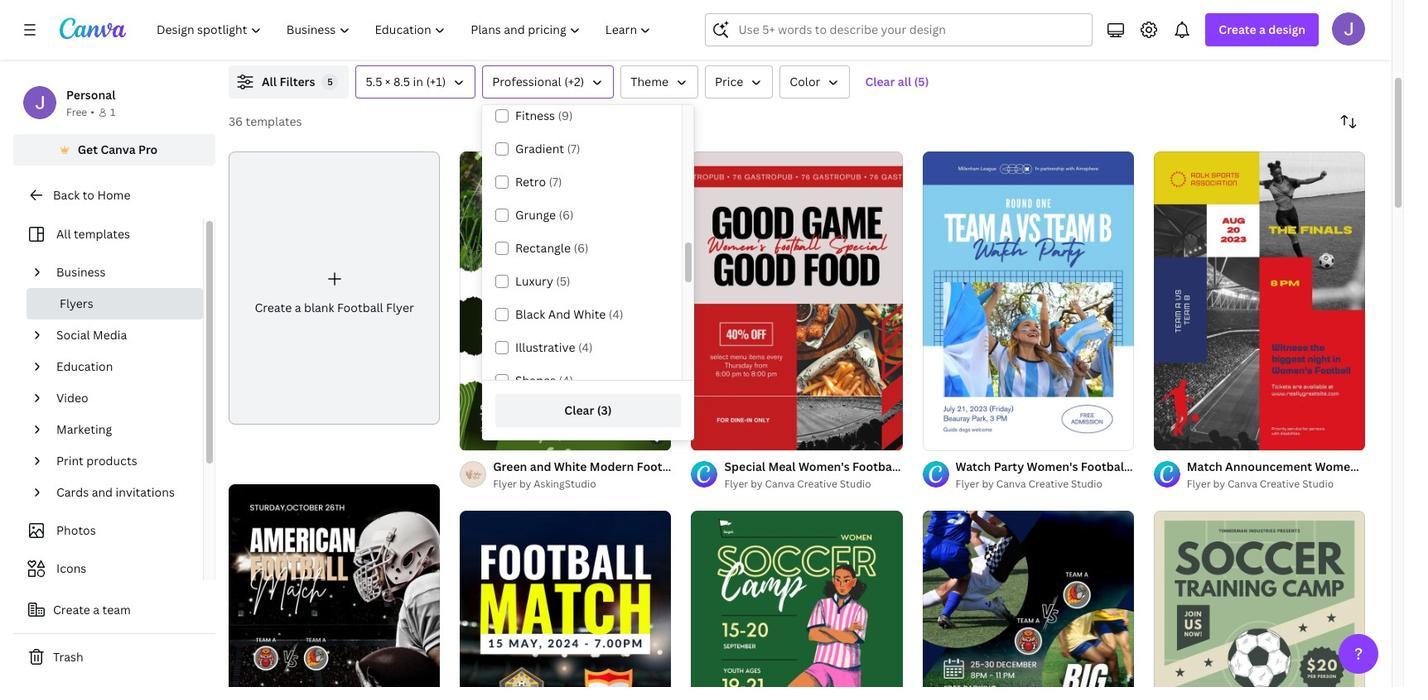 Task type: describe. For each thing, give the bounding box(es) containing it.
clear all (5) button
[[857, 65, 938, 99]]

print products
[[56, 453, 137, 469]]

(+2)
[[565, 74, 585, 90]]

education
[[56, 359, 113, 375]]

print
[[56, 453, 84, 469]]

professional (+2) button
[[483, 65, 614, 99]]

grunge (6)
[[516, 207, 574, 223]]

top level navigation element
[[146, 13, 666, 46]]

green yellow simple women soccer camp flyer image
[[692, 512, 903, 688]]

(7) for gradient (7)
[[567, 141, 581, 157]]

illustrative (4)
[[516, 340, 593, 356]]

(3)
[[597, 403, 612, 419]]

36 templates
[[229, 114, 302, 129]]

5.5
[[366, 74, 382, 90]]

all filters
[[262, 74, 315, 90]]

all for all templates
[[56, 226, 71, 242]]

(+1)
[[426, 74, 446, 90]]

free
[[66, 105, 87, 119]]

gradient (7)
[[516, 141, 581, 157]]

flyer by canva creative studio for dark blue modern big match soccer flyer image
[[956, 477, 1103, 491]]

by inside green and white modern football game day flyer flyer by askingstudio
[[520, 477, 532, 491]]

create a design
[[1219, 22, 1306, 37]]

create a blank football flyer
[[255, 300, 414, 316]]

5.5 × 8.5 in (+1)
[[366, 74, 446, 90]]

products
[[86, 453, 137, 469]]

professional
[[493, 74, 562, 90]]

photos
[[56, 523, 96, 539]]

Search search field
[[739, 14, 1083, 46]]

(9)
[[558, 108, 573, 123]]

home
[[97, 187, 131, 203]]

fitness
[[516, 108, 555, 123]]

special meal women's football flyer in red black grey grid color blocks style image
[[692, 152, 903, 451]]

black
[[516, 307, 546, 322]]

free •
[[66, 105, 94, 119]]

1 vertical spatial (5)
[[556, 273, 571, 289]]

templates for all templates
[[74, 226, 130, 242]]

(4) for illustrative (4)
[[578, 340, 593, 356]]

a for team
[[93, 603, 100, 618]]

design
[[1269, 22, 1306, 37]]

rectangle
[[516, 240, 571, 256]]

social media link
[[50, 320, 193, 351]]

social media
[[56, 327, 127, 343]]

clear (3)
[[565, 403, 612, 419]]

print products link
[[50, 446, 193, 477]]

pro
[[138, 142, 158, 157]]

cards
[[56, 485, 89, 501]]

business link
[[50, 257, 193, 288]]

white for and
[[574, 307, 606, 322]]

business
[[56, 264, 106, 280]]

create a design button
[[1206, 13, 1319, 46]]

media
[[93, 327, 127, 343]]

(6) for rectangle (6)
[[574, 240, 589, 256]]

back
[[53, 187, 80, 203]]

and for green
[[530, 459, 552, 475]]

5 filter options selected element
[[322, 74, 339, 90]]

luxury
[[516, 273, 554, 289]]

color
[[790, 74, 821, 90]]

studio for green and cream soccer training camp flyer image
[[1303, 477, 1334, 491]]

create for create a team
[[53, 603, 90, 618]]

create a blank football flyer element
[[229, 152, 440, 425]]

create for create a blank football flyer
[[255, 300, 292, 316]]

shapes
[[516, 373, 556, 389]]

in
[[413, 74, 424, 90]]

clear for clear (3)
[[565, 403, 595, 419]]

theme button
[[621, 65, 699, 99]]

flyer by canva creative studio link for dark blue modern big match soccer flyer image
[[956, 477, 1134, 493]]

all for all filters
[[262, 74, 277, 90]]

all
[[898, 74, 912, 90]]

flyer by canva creative studio for green and cream soccer training camp flyer image
[[1187, 477, 1334, 491]]

flyer by canva creative studio link for the green yellow simple women soccer camp flyer image
[[725, 477, 903, 493]]

create a blank football flyer link
[[229, 152, 440, 425]]

green and white modern football game day flyer link
[[493, 458, 775, 477]]

by for green and cream soccer training camp flyer image
[[1214, 477, 1226, 491]]

gradient
[[516, 141, 564, 157]]

create a team button
[[13, 594, 215, 627]]

luxury (5)
[[516, 273, 571, 289]]

templates for 36 templates
[[246, 114, 302, 129]]

get
[[78, 142, 98, 157]]

askingstudio
[[534, 477, 596, 491]]

photos link
[[23, 516, 193, 547]]

all templates link
[[23, 219, 193, 250]]

•
[[91, 105, 94, 119]]

jacob simon image
[[1333, 12, 1366, 46]]

invitations
[[116, 485, 175, 501]]

filters
[[280, 74, 315, 90]]



Task type: locate. For each thing, give the bounding box(es) containing it.
0 vertical spatial create
[[1219, 22, 1257, 37]]

match announcement women's football flyer in yellow dark blue red grid color blocks style image
[[1154, 152, 1366, 451]]

create for create a design
[[1219, 22, 1257, 37]]

(5) right luxury
[[556, 273, 571, 289]]

price
[[715, 74, 744, 90]]

green
[[493, 459, 527, 475]]

3 creative from the left
[[1260, 477, 1301, 491]]

canva
[[101, 142, 136, 157], [765, 477, 795, 491], [997, 477, 1027, 491], [1228, 477, 1258, 491]]

1 horizontal spatial (4)
[[578, 340, 593, 356]]

canva for special meal women's football flyer in red black grey grid color blocks style image
[[765, 477, 795, 491]]

green and white modern football game day flyer flyer by askingstudio
[[493, 459, 775, 491]]

5.5 × 8.5 in (+1) button
[[356, 65, 476, 99]]

1 horizontal spatial football
[[637, 459, 684, 475]]

1 flyer by canva creative studio link from the left
[[725, 477, 903, 493]]

1 horizontal spatial create
[[255, 300, 292, 316]]

0 horizontal spatial (4)
[[559, 373, 574, 389]]

templates down the 'back to home'
[[74, 226, 130, 242]]

(4) right 'and'
[[609, 307, 624, 322]]

white inside green and white modern football game day flyer flyer by askingstudio
[[554, 459, 587, 475]]

green and yellow modern football flyer image
[[460, 512, 672, 688]]

1
[[110, 105, 115, 119]]

football right blank
[[337, 300, 383, 316]]

1 vertical spatial (7)
[[549, 174, 562, 190]]

0 horizontal spatial creative
[[798, 477, 838, 491]]

flyer by canva creative studio link for green and cream soccer training camp flyer image
[[1187, 477, 1366, 493]]

cards and invitations
[[56, 485, 175, 501]]

3 by from the left
[[982, 477, 994, 491]]

3 studio from the left
[[1303, 477, 1334, 491]]

0 vertical spatial (7)
[[567, 141, 581, 157]]

0 horizontal spatial and
[[92, 485, 113, 501]]

by for the green yellow simple women soccer camp flyer image
[[751, 477, 763, 491]]

a left design
[[1260, 22, 1266, 37]]

(6) right grunge
[[559, 207, 574, 223]]

fitness (9)
[[516, 108, 573, 123]]

2 horizontal spatial flyer by canva creative studio link
[[1187, 477, 1366, 493]]

1 horizontal spatial (7)
[[567, 141, 581, 157]]

a
[[1260, 22, 1266, 37], [295, 300, 301, 316], [93, 603, 100, 618]]

modern
[[590, 459, 634, 475]]

clear (3) button
[[496, 395, 681, 428]]

2 horizontal spatial create
[[1219, 22, 1257, 37]]

by for dark blue modern big match soccer flyer image
[[982, 477, 994, 491]]

and
[[530, 459, 552, 475], [92, 485, 113, 501]]

flyers
[[60, 296, 93, 312]]

1 vertical spatial clear
[[565, 403, 595, 419]]

grunge
[[516, 207, 556, 223]]

0 horizontal spatial football
[[337, 300, 383, 316]]

2 horizontal spatial creative
[[1260, 477, 1301, 491]]

creative
[[798, 477, 838, 491], [1029, 477, 1069, 491], [1260, 477, 1301, 491]]

3 flyer by canva creative studio link from the left
[[1187, 477, 1366, 493]]

(4)
[[609, 307, 624, 322], [578, 340, 593, 356], [559, 373, 574, 389]]

flyer
[[386, 300, 414, 316], [747, 459, 775, 475], [493, 477, 517, 491], [725, 477, 749, 491], [956, 477, 980, 491], [1187, 477, 1211, 491]]

36
[[229, 114, 243, 129]]

1 vertical spatial a
[[295, 300, 301, 316]]

8.5
[[394, 74, 410, 90]]

create left design
[[1219, 22, 1257, 37]]

create down icons at the left bottom
[[53, 603, 90, 618]]

(5) right all
[[915, 74, 930, 90]]

0 horizontal spatial (5)
[[556, 273, 571, 289]]

2 flyer by canva creative studio from the left
[[956, 477, 1103, 491]]

1 vertical spatial and
[[92, 485, 113, 501]]

white
[[574, 307, 606, 322], [554, 459, 587, 475]]

retro
[[516, 174, 546, 190]]

color button
[[780, 65, 851, 99]]

icons link
[[23, 554, 193, 585]]

(6) right rectangle
[[574, 240, 589, 256]]

a inside button
[[93, 603, 100, 618]]

clear
[[866, 74, 895, 90], [565, 403, 595, 419]]

studio for the green yellow simple women soccer camp flyer image
[[840, 477, 872, 491]]

marketing
[[56, 422, 112, 438]]

canva for match announcement women's football flyer in yellow dark blue red grid color blocks style image
[[1228, 477, 1258, 491]]

team
[[102, 603, 131, 618]]

and inside green and white modern football game day flyer flyer by askingstudio
[[530, 459, 552, 475]]

green and white modern football game day flyer image
[[460, 152, 672, 451]]

2 horizontal spatial studio
[[1303, 477, 1334, 491]]

creative for dark blue modern big match soccer flyer image
[[1029, 477, 1069, 491]]

creative for the green yellow simple women soccer camp flyer image
[[798, 477, 838, 491]]

theme
[[631, 74, 669, 90]]

1 creative from the left
[[798, 477, 838, 491]]

0 horizontal spatial templates
[[74, 226, 130, 242]]

create inside button
[[53, 603, 90, 618]]

1 horizontal spatial and
[[530, 459, 552, 475]]

white right 'and'
[[574, 307, 606, 322]]

1 horizontal spatial (5)
[[915, 74, 930, 90]]

football inside green and white modern football game day flyer flyer by askingstudio
[[637, 459, 684, 475]]

0 vertical spatial (5)
[[915, 74, 930, 90]]

1 vertical spatial (4)
[[578, 340, 593, 356]]

(4) for shapes (4)
[[559, 373, 574, 389]]

football down $
[[637, 459, 684, 475]]

0 horizontal spatial a
[[93, 603, 100, 618]]

1 horizontal spatial a
[[295, 300, 301, 316]]

video
[[56, 390, 88, 406]]

creative for green and cream soccer training camp flyer image
[[1260, 477, 1301, 491]]

1 vertical spatial templates
[[74, 226, 130, 242]]

1 horizontal spatial studio
[[1072, 477, 1103, 491]]

(7) right the retro
[[549, 174, 562, 190]]

(6) for grunge (6)
[[559, 207, 574, 223]]

clear left (3)
[[565, 403, 595, 419]]

2 studio from the left
[[1072, 477, 1103, 491]]

illustrative
[[516, 340, 576, 356]]

templates right the 36
[[246, 114, 302, 129]]

all templates
[[56, 226, 130, 242]]

4 by from the left
[[1214, 477, 1226, 491]]

canva for watch party women's football flyer in light blue dark blue white grid color blocks style image
[[997, 477, 1027, 491]]

(7) for retro (7)
[[549, 174, 562, 190]]

back to home link
[[13, 179, 215, 212]]

1 vertical spatial (6)
[[574, 240, 589, 256]]

$
[[654, 432, 660, 444]]

(7) right gradient on the top of the page
[[567, 141, 581, 157]]

1 horizontal spatial flyer by canva creative studio link
[[956, 477, 1134, 493]]

flyer by askingstudio link
[[493, 477, 672, 493]]

(5) inside button
[[915, 74, 930, 90]]

0 vertical spatial football
[[337, 300, 383, 316]]

by
[[520, 477, 532, 491], [751, 477, 763, 491], [982, 477, 994, 491], [1214, 477, 1226, 491]]

2 vertical spatial create
[[53, 603, 90, 618]]

3 flyer by canva creative studio from the left
[[1187, 477, 1334, 491]]

black modern american football match sport flyer image
[[229, 485, 440, 688]]

dark blue modern big match soccer flyer image
[[923, 512, 1134, 688]]

personal
[[66, 87, 116, 103]]

a for design
[[1260, 22, 1266, 37]]

(4) right shapes
[[559, 373, 574, 389]]

1 horizontal spatial templates
[[246, 114, 302, 129]]

all down back
[[56, 226, 71, 242]]

watch party women's football flyer in light blue dark blue white grid color blocks style image
[[923, 152, 1134, 451]]

shapes (4)
[[516, 373, 574, 389]]

(5)
[[915, 74, 930, 90], [556, 273, 571, 289]]

templates
[[246, 114, 302, 129], [74, 226, 130, 242]]

studio for dark blue modern big match soccer flyer image
[[1072, 477, 1103, 491]]

2 horizontal spatial flyer by canva creative studio
[[1187, 477, 1334, 491]]

canva inside button
[[101, 142, 136, 157]]

2 by from the left
[[751, 477, 763, 491]]

to
[[83, 187, 94, 203]]

None search field
[[706, 13, 1093, 46]]

flyer by canva creative studio link
[[725, 477, 903, 493], [956, 477, 1134, 493], [1187, 477, 1366, 493]]

create inside dropdown button
[[1219, 22, 1257, 37]]

back to home
[[53, 187, 131, 203]]

and for cards
[[92, 485, 113, 501]]

blank
[[304, 300, 334, 316]]

and up askingstudio
[[530, 459, 552, 475]]

2 vertical spatial (4)
[[559, 373, 574, 389]]

create a team
[[53, 603, 131, 618]]

video link
[[50, 383, 193, 414]]

a for blank
[[295, 300, 301, 316]]

a left blank
[[295, 300, 301, 316]]

0 vertical spatial templates
[[246, 114, 302, 129]]

social
[[56, 327, 90, 343]]

templates inside all templates link
[[74, 226, 130, 242]]

clear left all
[[866, 74, 895, 90]]

2 horizontal spatial (4)
[[609, 307, 624, 322]]

create left blank
[[255, 300, 292, 316]]

a left 'team'
[[93, 603, 100, 618]]

cards and invitations link
[[50, 477, 193, 509]]

1 by from the left
[[520, 477, 532, 491]]

2 flyer by canva creative studio link from the left
[[956, 477, 1134, 493]]

(6)
[[559, 207, 574, 223], [574, 240, 589, 256]]

1 horizontal spatial all
[[262, 74, 277, 90]]

0 horizontal spatial create
[[53, 603, 90, 618]]

and right cards
[[92, 485, 113, 501]]

Sort by button
[[1333, 105, 1366, 138]]

1 horizontal spatial creative
[[1029, 477, 1069, 491]]

0 horizontal spatial (7)
[[549, 174, 562, 190]]

trash link
[[13, 641, 215, 675]]

0 vertical spatial white
[[574, 307, 606, 322]]

0 vertical spatial (6)
[[559, 207, 574, 223]]

0 vertical spatial (4)
[[609, 307, 624, 322]]

1 vertical spatial football
[[637, 459, 684, 475]]

football flyers templates image
[[1012, 0, 1366, 46]]

0 vertical spatial all
[[262, 74, 277, 90]]

clear all (5)
[[866, 74, 930, 90]]

2 vertical spatial a
[[93, 603, 100, 618]]

0 horizontal spatial flyer by canva creative studio
[[725, 477, 872, 491]]

0 horizontal spatial studio
[[840, 477, 872, 491]]

(7)
[[567, 141, 581, 157], [549, 174, 562, 190]]

marketing link
[[50, 414, 193, 446]]

5
[[327, 75, 333, 88]]

1 studio from the left
[[840, 477, 872, 491]]

and inside 'link'
[[92, 485, 113, 501]]

create
[[1219, 22, 1257, 37], [255, 300, 292, 316], [53, 603, 90, 618]]

(4) down the black and white (4)
[[578, 340, 593, 356]]

game
[[687, 459, 719, 475]]

0 vertical spatial a
[[1260, 22, 1266, 37]]

professional (+2)
[[493, 74, 585, 90]]

rectangle (6)
[[516, 240, 589, 256]]

day
[[722, 459, 744, 475]]

trash
[[53, 650, 83, 666]]

icons
[[56, 561, 86, 577]]

0 vertical spatial and
[[530, 459, 552, 475]]

all left "filters"
[[262, 74, 277, 90]]

0 vertical spatial clear
[[866, 74, 895, 90]]

and
[[548, 307, 571, 322]]

get canva pro
[[78, 142, 158, 157]]

white for and
[[554, 459, 587, 475]]

1 vertical spatial white
[[554, 459, 587, 475]]

1 vertical spatial create
[[255, 300, 292, 316]]

education link
[[50, 351, 193, 383]]

2 horizontal spatial a
[[1260, 22, 1266, 37]]

a inside dropdown button
[[1260, 22, 1266, 37]]

1 horizontal spatial flyer by canva creative studio
[[956, 477, 1103, 491]]

1 flyer by canva creative studio from the left
[[725, 477, 872, 491]]

0 horizontal spatial clear
[[565, 403, 595, 419]]

green and cream soccer training camp flyer image
[[1154, 512, 1366, 688]]

all
[[262, 74, 277, 90], [56, 226, 71, 242]]

flyer by canva creative studio for the green yellow simple women soccer camp flyer image
[[725, 477, 872, 491]]

0 horizontal spatial flyer by canva creative studio link
[[725, 477, 903, 493]]

2 creative from the left
[[1029, 477, 1069, 491]]

studio
[[840, 477, 872, 491], [1072, 477, 1103, 491], [1303, 477, 1334, 491]]

clear for clear all (5)
[[866, 74, 895, 90]]

×
[[385, 74, 391, 90]]

white up askingstudio
[[554, 459, 587, 475]]

get canva pro button
[[13, 134, 215, 166]]

1 vertical spatial all
[[56, 226, 71, 242]]

1 horizontal spatial clear
[[866, 74, 895, 90]]

0 horizontal spatial all
[[56, 226, 71, 242]]



Task type: vqa. For each thing, say whether or not it's contained in the screenshot.
White in the Green and White Modern Football Game Day Flyer Flyer by AskingStudio
yes



